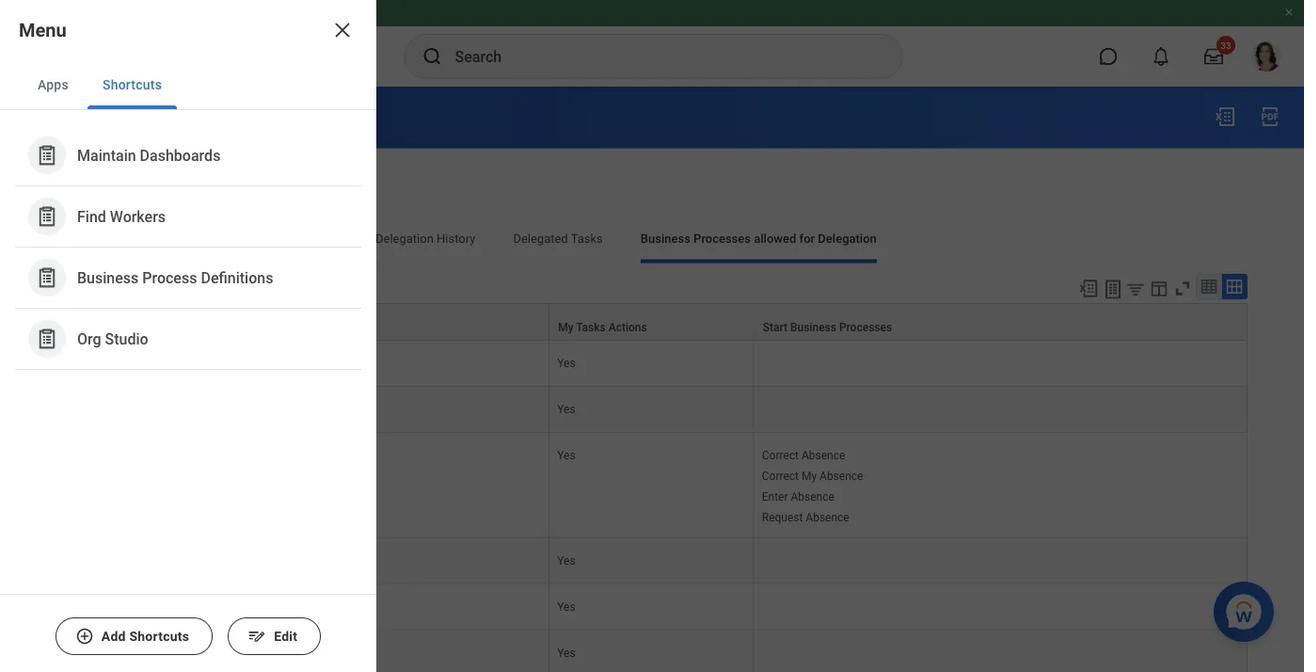 Task type: vqa. For each thing, say whether or not it's contained in the screenshot.
Starting Point popup button
no



Task type: locate. For each thing, give the bounding box(es) containing it.
delegation up start business processes
[[818, 231, 877, 245]]

my delegations
[[38, 103, 195, 130]]

dashboards
[[140, 146, 221, 164]]

1 vertical spatial my
[[558, 320, 574, 334]]

2 current from the left
[[202, 231, 242, 245]]

event
[[165, 646, 193, 659]]

processes
[[694, 231, 751, 245], [109, 283, 167, 297], [840, 320, 893, 334]]

tasks left actions
[[576, 320, 606, 334]]

for up start business processes
[[800, 231, 815, 245]]

process up type
[[142, 269, 197, 286]]

clipboard image for org studio
[[35, 327, 59, 351]]

tab list inside my delegations main content
[[38, 218, 1267, 263]]

row containing 1099 adjustment
[[56, 340, 1248, 386]]

business processes allowed for delegation up type
[[56, 283, 293, 297]]

business down 'current delegations'
[[77, 269, 139, 286]]

correct my absence
[[762, 469, 864, 483]]

shortcuts
[[103, 77, 162, 92], [129, 629, 189, 644]]

1 vertical spatial processes
[[109, 283, 167, 297]]

absence down enter absence
[[806, 511, 850, 524]]

delegations down workers
[[100, 231, 164, 245]]

org studio
[[77, 330, 148, 348]]

process for definitions
[[142, 269, 197, 286]]

1 vertical spatial for
[[215, 283, 231, 297]]

business right 'start'
[[791, 320, 837, 334]]

shortcuts inside button
[[129, 629, 189, 644]]

studio
[[105, 330, 148, 348]]

toolbar
[[1070, 273, 1248, 303]]

business processes allowed for delegation up 'start'
[[641, 231, 877, 245]]

accounting journal event element
[[65, 642, 193, 659]]

menu
[[19, 19, 67, 41]]

business
[[641, 231, 691, 245], [77, 269, 139, 286], [56, 283, 106, 297], [66, 320, 112, 334], [791, 320, 837, 334]]

find workers
[[77, 207, 166, 225]]

clipboard image for business process definitions
[[35, 266, 59, 289]]

1 vertical spatial business processes allowed for delegation
[[56, 283, 293, 297]]

banner
[[0, 0, 1305, 87]]

2 vertical spatial processes
[[840, 320, 893, 334]]

2 correct from the top
[[762, 469, 799, 483]]

request absence
[[762, 511, 850, 524]]

clipboard image down for
[[35, 205, 59, 228]]

delegation up business process type popup button
[[234, 283, 293, 297]]

0 vertical spatial business processes allowed for delegation
[[641, 231, 877, 245]]

0 vertical spatial correct
[[762, 449, 799, 462]]

view printable version (pdf) image
[[1260, 105, 1282, 128]]

absence down correct absence
[[820, 469, 864, 483]]

tasks for delegated
[[571, 231, 603, 245]]

current left task
[[202, 231, 242, 245]]

0 vertical spatial for
[[800, 231, 815, 245]]

1 vertical spatial shortcuts
[[129, 629, 189, 644]]

business up 1099
[[66, 320, 112, 334]]

correct
[[762, 449, 799, 462], [762, 469, 799, 483]]

business inside popup button
[[66, 320, 112, 334]]

adjustment
[[93, 356, 151, 369]]

clipboard image
[[35, 144, 59, 167], [35, 205, 59, 228], [35, 266, 59, 289], [35, 327, 59, 351]]

business processes allowed for delegation
[[641, 231, 877, 245], [56, 283, 293, 297]]

tab list for for
[[38, 218, 1267, 263]]

0 horizontal spatial current
[[56, 231, 97, 245]]

0 vertical spatial tab list
[[0, 60, 377, 110]]

allowed
[[754, 231, 797, 245], [170, 283, 212, 297]]

clipboard image down 'current delegations'
[[35, 266, 59, 289]]

1 vertical spatial correct
[[762, 469, 799, 483]]

request absence element
[[762, 507, 850, 524]]

tab list up my tasks actions popup button
[[38, 218, 1267, 263]]

0 vertical spatial process
[[142, 269, 197, 286]]

0 horizontal spatial allowed
[[170, 283, 212, 297]]

clipboard image inside find workers link
[[35, 205, 59, 228]]

business process type button
[[57, 303, 549, 339]]

find
[[77, 207, 106, 225]]

my
[[38, 103, 69, 130], [558, 320, 574, 334], [802, 469, 817, 483]]

tasks inside popup button
[[576, 320, 606, 334]]

close environment banner image
[[1284, 7, 1295, 18]]

profile logan mcneil element
[[1241, 36, 1294, 77]]

correct inside 'correct absence' element
[[762, 449, 799, 462]]

tab list up maintain dashboards "link" in the top left of the page
[[0, 60, 377, 110]]

correct up enter
[[762, 469, 799, 483]]

2 vertical spatial my
[[802, 469, 817, 483]]

2 row from the top
[[56, 340, 1248, 386]]

for up org studio link
[[215, 283, 231, 297]]

0 vertical spatial tasks
[[571, 231, 603, 245]]

1 vertical spatial tasks
[[576, 320, 606, 334]]

process inside list
[[142, 269, 197, 286]]

1 clipboard image from the top
[[35, 144, 59, 167]]

accounting
[[65, 646, 122, 659]]

process left type
[[115, 320, 156, 334]]

correct inside correct my absence 'element'
[[762, 469, 799, 483]]

plus circle image
[[75, 627, 94, 646]]

yes row
[[56, 386, 1248, 433], [56, 537, 1248, 584], [56, 584, 1248, 630]]

allowed up 'start'
[[754, 231, 797, 245]]

current
[[56, 231, 97, 245], [202, 231, 242, 245]]

items selected list
[[762, 445, 894, 525]]

tasks right delegated
[[571, 231, 603, 245]]

3 clipboard image from the top
[[35, 266, 59, 289]]

clipboard image inside maintain dashboards "link"
[[35, 144, 59, 167]]

cell
[[755, 340, 1248, 386], [755, 386, 1248, 433], [755, 537, 1248, 584]]

start business processes
[[763, 320, 893, 334]]

process inside popup button
[[115, 320, 156, 334]]

org
[[77, 330, 101, 348]]

delegated tasks
[[513, 231, 603, 245]]

1 row from the top
[[56, 303, 1248, 340]]

delegations
[[74, 103, 195, 130], [100, 231, 164, 245], [274, 231, 338, 245]]

4 row from the top
[[56, 630, 1248, 672]]

delegation left the history at the top left
[[376, 231, 434, 245]]

business up my tasks actions popup button
[[641, 231, 691, 245]]

clipboard image up for
[[35, 144, 59, 167]]

fullscreen image
[[1173, 278, 1194, 299]]

journal
[[125, 646, 163, 659]]

tasks for my
[[576, 320, 606, 334]]

current for current delegations
[[56, 231, 97, 245]]

1 correct from the top
[[762, 449, 799, 462]]

4 clipboard image from the top
[[35, 327, 59, 351]]

shortcuts inside button
[[103, 77, 162, 92]]

tab list
[[0, 60, 377, 110], [38, 218, 1267, 263]]

maintain
[[77, 146, 136, 164]]

my inside my tasks actions popup button
[[558, 320, 574, 334]]

current down find
[[56, 231, 97, 245]]

business inside list
[[77, 269, 139, 286]]

1 horizontal spatial allowed
[[754, 231, 797, 245]]

2 clipboard image from the top
[[35, 205, 59, 228]]

2 yes from the top
[[558, 402, 576, 416]]

current delegations
[[56, 231, 164, 245]]

tab list containing apps
[[0, 60, 377, 110]]

1 horizontal spatial business processes allowed for delegation
[[641, 231, 877, 245]]

1 current from the left
[[56, 231, 97, 245]]

0 horizontal spatial my
[[38, 103, 69, 130]]

0 vertical spatial allowed
[[754, 231, 797, 245]]

tasks
[[571, 231, 603, 245], [576, 320, 606, 334]]

0 vertical spatial shortcuts
[[103, 77, 162, 92]]

shortcuts up journal
[[129, 629, 189, 644]]

3 row from the top
[[56, 433, 1248, 537]]

business inside "popup button"
[[791, 320, 837, 334]]

absence up request absence element
[[791, 490, 835, 503]]

edit button
[[228, 618, 321, 655]]

1 vertical spatial process
[[115, 320, 156, 334]]

apps
[[38, 77, 69, 92]]

absence
[[802, 449, 846, 462], [820, 469, 864, 483], [791, 490, 835, 503], [806, 511, 850, 524]]

clipboard image for maintain dashboards
[[35, 144, 59, 167]]

business process type
[[66, 320, 183, 334]]

correct absence element
[[762, 445, 846, 462]]

1 horizontal spatial my
[[558, 320, 574, 334]]

1 vertical spatial tab list
[[38, 218, 1267, 263]]

delegation
[[376, 231, 434, 245], [818, 231, 877, 245], [234, 283, 293, 297]]

allowed up type
[[170, 283, 212, 297]]

for
[[800, 231, 815, 245], [215, 283, 231, 297]]

1 horizontal spatial current
[[202, 231, 242, 245]]

absence up correct my absence 'element'
[[802, 449, 846, 462]]

yes
[[558, 356, 576, 369], [558, 402, 576, 416], [558, 449, 576, 462], [558, 553, 576, 567], [558, 600, 576, 613], [558, 646, 576, 659]]

add shortcuts
[[101, 629, 189, 644]]

find workers link
[[19, 190, 358, 243]]

clipboard image left org
[[35, 327, 59, 351]]

business up org
[[56, 283, 106, 297]]

3 yes from the top
[[558, 449, 576, 462]]

business process definitions
[[77, 269, 273, 286]]

delegated
[[513, 231, 568, 245]]

apps button
[[23, 60, 84, 109]]

my for my delegations
[[38, 103, 69, 130]]

2 horizontal spatial processes
[[840, 320, 893, 334]]

0 vertical spatial my
[[38, 103, 69, 130]]

shortcuts up 'my delegations'
[[103, 77, 162, 92]]

1 cell from the top
[[755, 340, 1248, 386]]

2 horizontal spatial delegation
[[818, 231, 877, 245]]

process
[[142, 269, 197, 286], [115, 320, 156, 334]]

absence inside 'element'
[[820, 469, 864, 483]]

2 horizontal spatial my
[[802, 469, 817, 483]]

row
[[56, 303, 1248, 340], [56, 340, 1248, 386], [56, 433, 1248, 537], [56, 630, 1248, 672]]

delegations right task
[[274, 231, 338, 245]]

clipboard image inside business process definitions link
[[35, 266, 59, 289]]

correct for correct absence
[[762, 449, 799, 462]]

tab list containing current delegations
[[38, 218, 1267, 263]]

definitions
[[201, 269, 273, 286]]

delegations up the maintain dashboards
[[74, 103, 195, 130]]

my down apps
[[38, 103, 69, 130]]

list
[[0, 110, 377, 385]]

enter absence element
[[762, 486, 835, 503]]

absence for correct absence
[[802, 449, 846, 462]]

enter absence
[[762, 490, 835, 503]]

0 vertical spatial processes
[[694, 231, 751, 245]]

text edit image
[[248, 627, 267, 646]]

correct up correct my absence 'element'
[[762, 449, 799, 462]]

my down correct absence
[[802, 469, 817, 483]]

my inside correct my absence 'element'
[[802, 469, 817, 483]]

workers
[[110, 207, 166, 225]]

clipboard image inside org studio link
[[35, 327, 59, 351]]

my left actions
[[558, 320, 574, 334]]

absence for request absence
[[806, 511, 850, 524]]



Task type: describe. For each thing, give the bounding box(es) containing it.
current for current task delegations
[[202, 231, 242, 245]]

mcneil
[[115, 177, 157, 193]]

maintain dashboards
[[77, 146, 221, 164]]

for
[[38, 177, 57, 193]]

1 vertical spatial allowed
[[170, 283, 212, 297]]

click to view/edit grid preferences image
[[1149, 278, 1170, 299]]

task
[[245, 231, 270, 245]]

inbox large image
[[1205, 47, 1224, 66]]

add shortcuts button
[[55, 618, 213, 655]]

6 yes from the top
[[558, 646, 576, 659]]

delegations for my delegations
[[74, 103, 195, 130]]

my delegations main content
[[0, 87, 1305, 672]]

actions
[[609, 320, 647, 334]]

processes inside "popup button"
[[840, 320, 893, 334]]

2 cell from the top
[[755, 386, 1248, 433]]

list containing maintain dashboards
[[0, 110, 377, 385]]

history
[[437, 231, 476, 245]]

3 yes row from the top
[[56, 584, 1248, 630]]

correct for correct my absence
[[762, 469, 799, 483]]

x image
[[331, 19, 354, 41]]

delegations for current delegations
[[100, 231, 164, 245]]

delegation history
[[376, 231, 476, 245]]

start business processes button
[[755, 303, 1247, 339]]

my tasks actions button
[[550, 303, 754, 339]]

tab list for menu
[[0, 60, 377, 110]]

0 horizontal spatial delegation
[[234, 283, 293, 297]]

business process definitions link
[[19, 251, 358, 304]]

edit
[[274, 629, 298, 644]]

logan
[[76, 177, 112, 193]]

table image
[[1200, 277, 1219, 296]]

0 horizontal spatial business processes allowed for delegation
[[56, 283, 293, 297]]

my tasks actions
[[558, 320, 647, 334]]

5 yes from the top
[[558, 600, 576, 613]]

start
[[763, 320, 788, 334]]

notifications large image
[[1152, 47, 1171, 66]]

process for type
[[115, 320, 156, 334]]

1 horizontal spatial delegation
[[376, 231, 434, 245]]

shortcuts button
[[88, 60, 177, 109]]

request
[[762, 511, 803, 524]]

1 yes row from the top
[[56, 386, 1248, 433]]

1 horizontal spatial for
[[800, 231, 815, 245]]

4 yes from the top
[[558, 553, 576, 567]]

current task delegations
[[202, 231, 338, 245]]

absence for enter absence
[[791, 490, 835, 503]]

select to filter grid data image
[[1126, 279, 1147, 299]]

row containing accounting journal event
[[56, 630, 1248, 672]]

correct absence
[[762, 449, 846, 462]]

export to excel image
[[1079, 278, 1100, 299]]

export to excel image
[[1214, 105, 1237, 128]]

search image
[[421, 45, 444, 68]]

add
[[101, 629, 126, 644]]

global navigation dialog
[[0, 0, 377, 672]]

1099 adjustment
[[65, 356, 151, 369]]

clipboard image for find workers
[[35, 205, 59, 228]]

maintain dashboards link
[[19, 129, 358, 182]]

logan mcneil
[[76, 177, 157, 193]]

0 horizontal spatial processes
[[109, 283, 167, 297]]

accounting journal event
[[65, 646, 193, 659]]

1099
[[65, 356, 90, 369]]

expand table image
[[1226, 277, 1245, 296]]

my for my tasks actions
[[558, 320, 574, 334]]

1 yes from the top
[[558, 356, 576, 369]]

1 horizontal spatial processes
[[694, 231, 751, 245]]

correct my absence element
[[762, 466, 864, 483]]

0 horizontal spatial for
[[215, 283, 231, 297]]

export to worksheets image
[[1102, 278, 1125, 301]]

type
[[158, 320, 183, 334]]

org studio link
[[19, 313, 358, 365]]

row containing yes
[[56, 433, 1248, 537]]

toolbar inside my delegations main content
[[1070, 273, 1248, 303]]

enter
[[762, 490, 788, 503]]

logan mcneil link
[[76, 174, 157, 193]]

row containing business process type
[[56, 303, 1248, 340]]

3 cell from the top
[[755, 537, 1248, 584]]

2 yes row from the top
[[56, 537, 1248, 584]]



